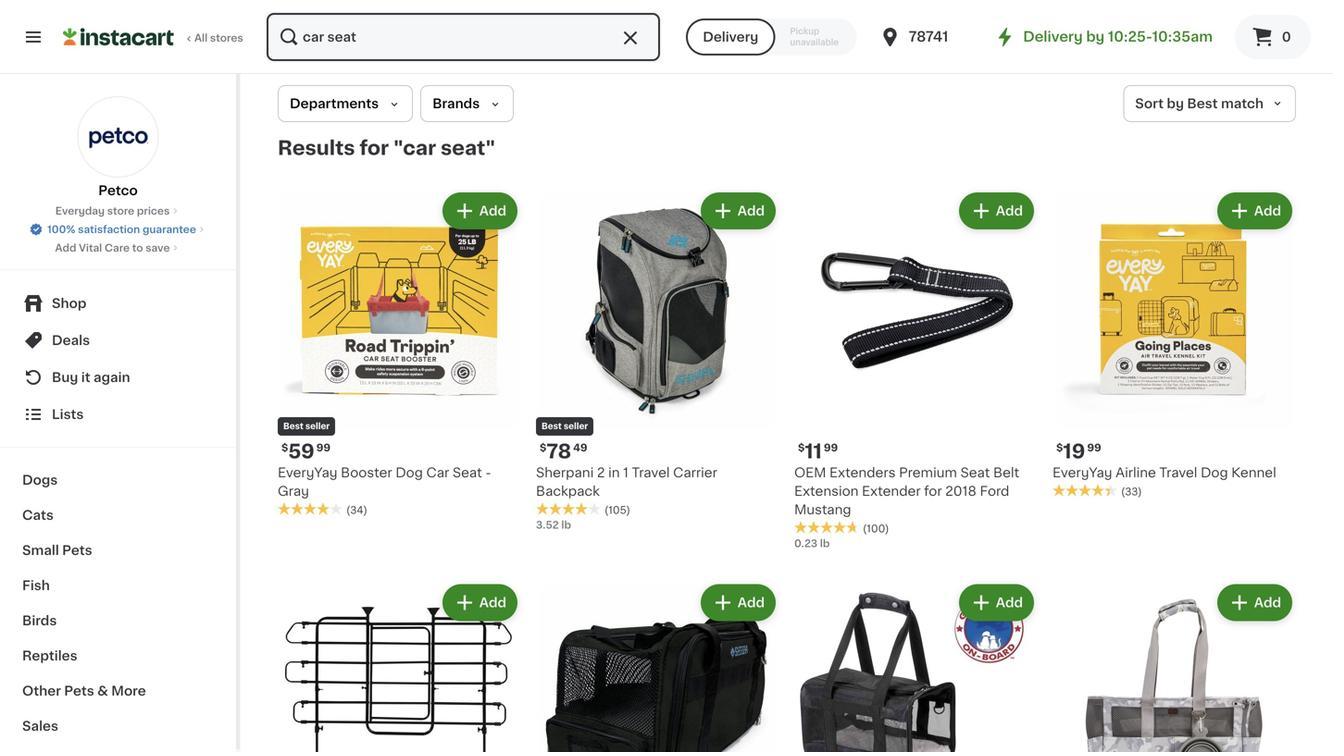 Task type: describe. For each thing, give the bounding box(es) containing it.
birds
[[22, 615, 57, 628]]

buy
[[52, 371, 78, 384]]

petco link
[[77, 96, 159, 200]]

lists link
[[11, 396, 225, 433]]

product group containing 78
[[536, 189, 780, 533]]

extender
[[862, 485, 921, 498]]

pets for other
[[64, 685, 94, 698]]

$ for 19
[[1057, 443, 1063, 453]]

premium
[[899, 467, 957, 480]]

gray
[[278, 485, 309, 498]]

(33)
[[1122, 487, 1142, 497]]

3.52
[[536, 520, 559, 531]]

fish
[[22, 580, 50, 593]]

0
[[1282, 31, 1292, 44]]

$ 19 99
[[1057, 442, 1102, 462]]

delivery for delivery by 10:25-10:35am
[[1024, 30, 1083, 44]]

it
[[81, 371, 90, 384]]

other pets & more
[[22, 685, 146, 698]]

best inside field
[[1188, 97, 1218, 110]]

best for 59
[[283, 423, 304, 431]]

-
[[486, 467, 491, 480]]

49
[[573, 443, 588, 453]]

everyday store prices link
[[55, 204, 181, 219]]

0.23 lb
[[795, 539, 830, 549]]

best for 78
[[542, 423, 562, 431]]

product group containing 59
[[278, 189, 521, 518]]

78
[[547, 442, 572, 462]]

$ 11 99
[[798, 442, 838, 462]]

99 for 59
[[317, 443, 331, 453]]

all stores
[[194, 33, 243, 43]]

everyyay for 19
[[1053, 467, 1113, 480]]

everyyay airline travel dog kennel
[[1053, 467, 1277, 480]]

carrier
[[673, 467, 718, 480]]

seat"
[[441, 138, 496, 158]]

car
[[426, 467, 449, 480]]

by for sort
[[1167, 97, 1184, 110]]

Best match Sort by field
[[1124, 85, 1297, 122]]

99 for 11
[[824, 443, 838, 453]]

pets for small
[[62, 545, 92, 558]]

sherpani 2 in 1 travel carrier backpack
[[536, 467, 718, 498]]

care
[[105, 243, 130, 253]]

everyyay for 59
[[278, 467, 338, 480]]

3.52 lb
[[536, 520, 571, 531]]

10:35am
[[1153, 30, 1213, 44]]

buy it again link
[[11, 359, 225, 396]]

cats link
[[11, 498, 225, 533]]

sort by best match
[[1136, 97, 1264, 110]]

match
[[1222, 97, 1264, 110]]

birds link
[[11, 604, 225, 639]]

booster
[[341, 467, 392, 480]]

small
[[22, 545, 59, 558]]

results
[[278, 138, 355, 158]]

product group containing 11
[[795, 189, 1038, 552]]

backpack
[[536, 485, 600, 498]]

delivery by 10:25-10:35am
[[1024, 30, 1213, 44]]

everyday store prices
[[55, 206, 170, 216]]

78741
[[909, 30, 949, 44]]

best seller for 59
[[283, 423, 330, 431]]

$ for 78
[[540, 443, 547, 453]]

1
[[623, 467, 629, 480]]

dogs link
[[11, 463, 225, 498]]

100%
[[47, 225, 75, 235]]

everyday
[[55, 206, 105, 216]]

seller for 59
[[306, 423, 330, 431]]

extension
[[795, 485, 859, 498]]

cats
[[22, 509, 54, 522]]

shop
[[52, 297, 87, 310]]

59
[[288, 442, 315, 462]]

store
[[107, 206, 134, 216]]

everyyay booster dog car seat - gray
[[278, 467, 491, 498]]

small pets
[[22, 545, 92, 558]]

travel inside sherpani 2 in 1 travel carrier backpack
[[632, 467, 670, 480]]

100% satisfaction guarantee
[[47, 225, 196, 235]]

in
[[609, 467, 620, 480]]

10:25-
[[1108, 30, 1153, 44]]

delivery button
[[686, 19, 775, 56]]

$ 59 99
[[282, 442, 331, 462]]

other
[[22, 685, 61, 698]]

deals link
[[11, 322, 225, 359]]

sales
[[22, 721, 58, 733]]

service type group
[[686, 19, 857, 56]]

oem
[[795, 467, 827, 480]]



Task type: vqa. For each thing, say whether or not it's contained in the screenshot.
seller to the right
yes



Task type: locate. For each thing, give the bounding box(es) containing it.
2 horizontal spatial best
[[1188, 97, 1218, 110]]

1 vertical spatial lb
[[820, 539, 830, 549]]

0 horizontal spatial by
[[1087, 30, 1105, 44]]

0 vertical spatial lb
[[562, 520, 571, 531]]

save
[[146, 243, 170, 253]]

best seller up $ 78 49
[[542, 423, 588, 431]]

shop link
[[11, 285, 225, 322]]

by left the 10:25-
[[1087, 30, 1105, 44]]

0 vertical spatial by
[[1087, 30, 1105, 44]]

seat up 2018
[[961, 467, 990, 480]]

petco
[[98, 184, 138, 197]]

$ inside $ 59 99
[[282, 443, 288, 453]]

None search field
[[265, 11, 662, 63]]

2 best seller from the left
[[542, 423, 588, 431]]

delivery by 10:25-10:35am link
[[994, 26, 1213, 48]]

product group
[[278, 189, 521, 518], [536, 189, 780, 533], [795, 189, 1038, 552], [1053, 189, 1297, 500], [278, 581, 521, 753], [536, 581, 780, 753], [795, 581, 1038, 753], [1053, 581, 1297, 753]]

1 horizontal spatial best seller
[[542, 423, 588, 431]]

add vital care to save link
[[55, 241, 181, 256]]

travel
[[632, 467, 670, 480], [1160, 467, 1198, 480]]

everyyay
[[278, 467, 338, 480], [1053, 467, 1113, 480]]

99 right 19
[[1088, 443, 1102, 453]]

2 $ from the left
[[540, 443, 547, 453]]

2 travel from the left
[[1160, 467, 1198, 480]]

delivery for delivery
[[703, 31, 759, 44]]

dog left the 'car'
[[396, 467, 423, 480]]

4 $ from the left
[[1057, 443, 1063, 453]]

2
[[597, 467, 605, 480]]

add vital care to save
[[55, 243, 170, 253]]

seller up $ 59 99
[[306, 423, 330, 431]]

lists
[[52, 408, 84, 421]]

2018
[[946, 485, 977, 498]]

1 horizontal spatial best
[[542, 423, 562, 431]]

pets left &
[[64, 685, 94, 698]]

0 horizontal spatial lb
[[562, 520, 571, 531]]

lb for 11
[[820, 539, 830, 549]]

1 everyyay from the left
[[278, 467, 338, 480]]

best up 59
[[283, 423, 304, 431]]

departments button
[[278, 85, 413, 122]]

other pets & more link
[[11, 674, 225, 709]]

1 vertical spatial pets
[[64, 685, 94, 698]]

best
[[1188, 97, 1218, 110], [283, 423, 304, 431], [542, 423, 562, 431]]

1 seat from the left
[[453, 467, 482, 480]]

1 vertical spatial by
[[1167, 97, 1184, 110]]

0 horizontal spatial travel
[[632, 467, 670, 480]]

2 seller from the left
[[564, 423, 588, 431]]

best seller up $ 59 99
[[283, 423, 330, 431]]

all
[[194, 33, 208, 43]]

best seller
[[283, 423, 330, 431], [542, 423, 588, 431]]

78741 button
[[879, 11, 991, 63]]

prices
[[137, 206, 170, 216]]

0 vertical spatial pets
[[62, 545, 92, 558]]

everyyay down $ 19 99
[[1053, 467, 1113, 480]]

3 99 from the left
[[1088, 443, 1102, 453]]

2 99 from the left
[[824, 443, 838, 453]]

0 horizontal spatial everyyay
[[278, 467, 338, 480]]

99 inside $ 19 99
[[1088, 443, 1102, 453]]

1 seller from the left
[[306, 423, 330, 431]]

everyyay inside everyyay booster dog car seat - gray
[[278, 467, 338, 480]]

to
[[132, 243, 143, 253]]

$ inside $ 19 99
[[1057, 443, 1063, 453]]

1 best seller from the left
[[283, 423, 330, 431]]

seller up 49
[[564, 423, 588, 431]]

99 right 11 at the right
[[824, 443, 838, 453]]

99 inside $ 11 99
[[824, 443, 838, 453]]

by
[[1087, 30, 1105, 44], [1167, 97, 1184, 110]]

1 horizontal spatial 99
[[824, 443, 838, 453]]

0 horizontal spatial best
[[283, 423, 304, 431]]

seat left - at the left bottom
[[453, 467, 482, 480]]

$ for 11
[[798, 443, 805, 453]]

dogs
[[22, 474, 58, 487]]

0 vertical spatial for
[[360, 138, 389, 158]]

1 horizontal spatial for
[[924, 485, 942, 498]]

1 horizontal spatial by
[[1167, 97, 1184, 110]]

0 horizontal spatial seller
[[306, 423, 330, 431]]

best seller for 78
[[542, 423, 588, 431]]

$ for 59
[[282, 443, 288, 453]]

pets
[[62, 545, 92, 558], [64, 685, 94, 698]]

instacart logo image
[[63, 26, 174, 48]]

1 $ from the left
[[282, 443, 288, 453]]

1 99 from the left
[[317, 443, 331, 453]]

all stores link
[[63, 11, 244, 63]]

100% satisfaction guarantee button
[[29, 219, 207, 237]]

dog left kennel
[[1201, 467, 1229, 480]]

0.23
[[795, 539, 818, 549]]

extenders
[[830, 467, 896, 480]]

guarantee
[[143, 225, 196, 235]]

fish link
[[11, 569, 225, 604]]

stores
[[210, 33, 243, 43]]

sherpani
[[536, 467, 594, 480]]

1 horizontal spatial dog
[[1201, 467, 1229, 480]]

1 horizontal spatial delivery
[[1024, 30, 1083, 44]]

$ inside $ 11 99
[[798, 443, 805, 453]]

add button
[[444, 194, 516, 228], [703, 194, 774, 228], [961, 194, 1033, 228], [1219, 194, 1291, 228], [444, 587, 516, 620], [703, 587, 774, 620], [961, 587, 1033, 620], [1219, 587, 1291, 620]]

pets right small
[[62, 545, 92, 558]]

$
[[282, 443, 288, 453], [540, 443, 547, 453], [798, 443, 805, 453], [1057, 443, 1063, 453]]

kennel
[[1232, 467, 1277, 480]]

(100)
[[863, 524, 889, 534]]

by right sort
[[1167, 97, 1184, 110]]

belt
[[994, 467, 1020, 480]]

1 horizontal spatial seller
[[564, 423, 588, 431]]

1 horizontal spatial lb
[[820, 539, 830, 549]]

lb for 78
[[562, 520, 571, 531]]

0 horizontal spatial seat
[[453, 467, 482, 480]]

seat inside oem extenders premium seat belt extension extender for 2018 ford mustang
[[961, 467, 990, 480]]

petco logo image
[[77, 96, 159, 178]]

reptiles link
[[11, 639, 225, 674]]

0 button
[[1235, 15, 1311, 59]]

brands button
[[421, 85, 514, 122]]

1 dog from the left
[[396, 467, 423, 480]]

99 inside $ 59 99
[[317, 443, 331, 453]]

1 horizontal spatial everyyay
[[1053, 467, 1113, 480]]

buy it again
[[52, 371, 130, 384]]

travel right airline
[[1160, 467, 1198, 480]]

brands
[[433, 97, 480, 110]]

2 seat from the left
[[961, 467, 990, 480]]

deals
[[52, 334, 90, 347]]

0 horizontal spatial delivery
[[703, 31, 759, 44]]

Search field
[[267, 13, 660, 61]]

add
[[480, 205, 507, 218], [738, 205, 765, 218], [996, 205, 1023, 218], [1255, 205, 1282, 218], [55, 243, 76, 253], [480, 597, 507, 610], [738, 597, 765, 610], [996, 597, 1023, 610], [1255, 597, 1282, 610]]

seat inside everyyay booster dog car seat - gray
[[453, 467, 482, 480]]

(105)
[[605, 506, 631, 516]]

1 travel from the left
[[632, 467, 670, 480]]

"car
[[394, 138, 436, 158]]

results for "car seat"
[[278, 138, 496, 158]]

3 $ from the left
[[798, 443, 805, 453]]

sales link
[[11, 709, 225, 745]]

lb
[[562, 520, 571, 531], [820, 539, 830, 549]]

99 right 59
[[317, 443, 331, 453]]

dog inside everyyay booster dog car seat - gray
[[396, 467, 423, 480]]

lb right 3.52
[[562, 520, 571, 531]]

for
[[360, 138, 389, 158], [924, 485, 942, 498]]

sort
[[1136, 97, 1164, 110]]

product group containing 19
[[1053, 189, 1297, 500]]

dog
[[396, 467, 423, 480], [1201, 467, 1229, 480]]

airline
[[1116, 467, 1157, 480]]

11
[[805, 442, 822, 462]]

everyyay down $ 59 99
[[278, 467, 338, 480]]

$ inside $ 78 49
[[540, 443, 547, 453]]

more
[[111, 685, 146, 698]]

19
[[1063, 442, 1086, 462]]

$ 78 49
[[540, 442, 588, 462]]

99 for 19
[[1088, 443, 1102, 453]]

for inside oem extenders premium seat belt extension extender for 2018 ford mustang
[[924, 485, 942, 498]]

99
[[317, 443, 331, 453], [824, 443, 838, 453], [1088, 443, 1102, 453]]

best left match at the top right of page
[[1188, 97, 1218, 110]]

0 horizontal spatial 99
[[317, 443, 331, 453]]

ford
[[980, 485, 1010, 498]]

for left "car
[[360, 138, 389, 158]]

best up the 78
[[542, 423, 562, 431]]

0 horizontal spatial dog
[[396, 467, 423, 480]]

&
[[97, 685, 108, 698]]

lb right 0.23
[[820, 539, 830, 549]]

mustang
[[795, 504, 852, 517]]

travel right 1
[[632, 467, 670, 480]]

by inside field
[[1167, 97, 1184, 110]]

0 horizontal spatial best seller
[[283, 423, 330, 431]]

0 horizontal spatial for
[[360, 138, 389, 158]]

seller for 78
[[564, 423, 588, 431]]

for down premium
[[924, 485, 942, 498]]

2 dog from the left
[[1201, 467, 1229, 480]]

2 horizontal spatial 99
[[1088, 443, 1102, 453]]

by for delivery
[[1087, 30, 1105, 44]]

delivery inside button
[[703, 31, 759, 44]]

delivery
[[1024, 30, 1083, 44], [703, 31, 759, 44]]

departments
[[290, 97, 379, 110]]

1 vertical spatial for
[[924, 485, 942, 498]]

pets inside 'link'
[[62, 545, 92, 558]]

2 everyyay from the left
[[1053, 467, 1113, 480]]

1 horizontal spatial travel
[[1160, 467, 1198, 480]]

again
[[94, 371, 130, 384]]

1 horizontal spatial seat
[[961, 467, 990, 480]]

small pets link
[[11, 533, 225, 569]]



